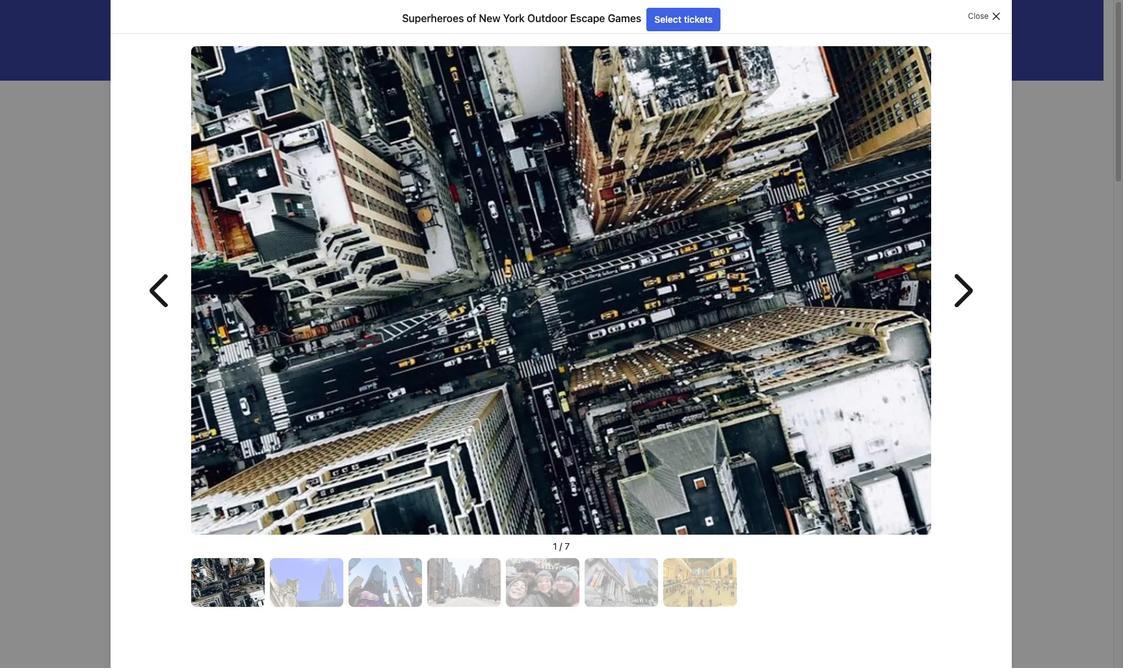Task type: locate. For each thing, give the bounding box(es) containing it.
your
[[612, 540, 633, 552]]

availability
[[740, 502, 794, 514]]

0 horizontal spatial by
[[391, 540, 402, 552]]

manhattan,
[[515, 582, 569, 594]]

show more dates
[[676, 527, 751, 538]]

1 vertical spatial show
[[676, 527, 700, 538]]

flight + hotel
[[358, 53, 414, 64]]

by
[[797, 502, 809, 514], [391, 540, 402, 552]]

flights link
[[258, 44, 326, 73]]

superheroes of new york outdoor escape games
[[403, 13, 642, 24], [293, 92, 475, 102], [202, 113, 576, 135]]

7
[[864, 409, 869, 420], [565, 541, 570, 552]]

york's
[[270, 540, 298, 552]]

flight
[[358, 53, 381, 64]]

and up ticket
[[719, 472, 742, 489]]

airport taxis link
[[606, 44, 697, 73]]

games
[[608, 13, 642, 24], [450, 92, 475, 102], [525, 113, 576, 135]]

1 vertical spatial escape
[[421, 92, 448, 102]]

date
[[812, 502, 834, 514]]

1 vertical spatial five
[[342, 597, 359, 609]]

2 horizontal spatial the
[[604, 582, 619, 594]]

attractions
[[546, 53, 592, 64], [238, 92, 279, 102]]

game,
[[344, 582, 373, 594]]

prices
[[746, 472, 784, 489]]

airport taxis
[[635, 53, 686, 64]]

2 horizontal spatial escape
[[571, 13, 606, 24]]

stays link
[[192, 44, 255, 73]]

attractions link
[[517, 44, 603, 73], [238, 91, 279, 103]]

rentals
[[474, 53, 503, 64]]

the right into
[[440, 582, 456, 594]]

the
[[224, 582, 240, 594], [440, 582, 456, 594], [604, 582, 619, 594]]

five
[[622, 582, 639, 594], [342, 597, 359, 609]]

show all 7 photos
[[825, 409, 901, 420]]

home link
[[202, 91, 224, 103]]

2 vertical spatial outdoor
[[399, 113, 464, 135]]

superheroes up hotel
[[403, 13, 464, 24]]

show
[[825, 409, 849, 420], [676, 527, 700, 538]]

7 right /
[[565, 541, 570, 552]]

select tickets button
[[647, 8, 721, 31]]

york inside play the engaging exploration game, stepping into the role of miss manhattan, one of the five protectors of new york city's five boroughs.
[[290, 597, 311, 609]]

superheroes down home link
[[202, 113, 298, 135]]

1 vertical spatial outdoor
[[388, 92, 419, 102]]

many
[[301, 540, 326, 552]]

1 horizontal spatial attractions
[[546, 53, 592, 64]]

1 horizontal spatial show
[[825, 409, 849, 420]]

home
[[202, 92, 224, 102]]

play the engaging exploration game, stepping into the role of miss manhattan, one of the five protectors of new york city's five boroughs.
[[202, 582, 639, 609]]

dates
[[727, 527, 751, 538]]

outdoor
[[528, 13, 568, 24], [388, 92, 419, 102], [399, 113, 464, 135]]

0 vertical spatial outdoor
[[528, 13, 568, 24]]

1 vertical spatial superheroes
[[293, 92, 340, 102]]

tickets and prices
[[671, 472, 784, 489]]

engaging
[[242, 582, 286, 594]]

of
[[467, 13, 477, 24], [342, 92, 349, 102], [302, 113, 318, 135], [479, 582, 488, 594], [592, 582, 601, 594], [254, 597, 263, 609]]

photos
[[871, 409, 901, 420]]

exploration
[[289, 582, 341, 594]]

car rentals link
[[428, 44, 514, 73]]

the right one
[[604, 582, 619, 594]]

1 vertical spatial attractions link
[[238, 91, 279, 103]]

show more dates button
[[671, 521, 756, 545]]

by left date
[[797, 502, 809, 514]]

city's
[[314, 597, 340, 609]]

0 horizontal spatial the
[[224, 582, 240, 594]]

tomorrow button
[[731, 551, 784, 619]]

escape
[[571, 13, 606, 24], [421, 92, 448, 102], [467, 113, 521, 135]]

boroughs.
[[362, 597, 410, 609]]

york
[[504, 13, 525, 24], [370, 92, 386, 102], [361, 113, 395, 135], [290, 597, 311, 609]]

select tickets
[[655, 14, 714, 25]]

0 horizontal spatial attractions
[[238, 92, 279, 102]]

protectors
[[202, 597, 251, 609]]

1
[[554, 541, 558, 552]]

1 horizontal spatial games
[[525, 113, 576, 135]]

by inside discover new york's many superheroes by solving challenges and unlocking stories on your phone, leading to new places and amazing stories.
[[391, 540, 402, 552]]

0 vertical spatial superheroes of new york outdoor escape games
[[403, 13, 642, 24]]

1 horizontal spatial 7
[[864, 409, 869, 420]]

superheroes down flights
[[293, 92, 340, 102]]

1 vertical spatial games
[[450, 92, 475, 102]]

1 horizontal spatial escape
[[467, 113, 521, 135]]

1 vertical spatial and
[[495, 540, 512, 552]]

1 horizontal spatial by
[[797, 502, 809, 514]]

7 inside superheroes of new york outdoor escape games "dialog"
[[565, 541, 570, 552]]

0 horizontal spatial and
[[342, 556, 360, 567]]

superheroes
[[403, 13, 464, 24], [293, 92, 340, 102], [202, 113, 298, 135]]

1 horizontal spatial the
[[440, 582, 456, 594]]

2 horizontal spatial and
[[719, 472, 742, 489]]

0 vertical spatial show
[[825, 409, 849, 420]]

1 horizontal spatial five
[[622, 582, 639, 594]]

new
[[480, 13, 501, 24], [351, 92, 368, 102], [322, 113, 357, 135], [246, 540, 267, 552], [266, 597, 287, 609]]

stories.
[[405, 556, 440, 567]]

show left all
[[825, 409, 849, 420]]

into
[[420, 582, 438, 594]]

1 vertical spatial by
[[391, 540, 402, 552]]

0 horizontal spatial attractions link
[[238, 91, 279, 103]]

2 vertical spatial escape
[[467, 113, 521, 135]]

0 vertical spatial games
[[608, 13, 642, 24]]

1 vertical spatial 7
[[565, 541, 570, 552]]

0 vertical spatial by
[[797, 502, 809, 514]]

2 vertical spatial games
[[525, 113, 576, 135]]

five down game,
[[342, 597, 359, 609]]

cancellation
[[253, 504, 314, 515]]

show inside button
[[676, 527, 700, 538]]

0 horizontal spatial five
[[342, 597, 359, 609]]

and down superheroes
[[342, 556, 360, 567]]

discover new york's many superheroes by solving challenges and unlocking stories on your phone, leading to new places and amazing stories.
[[202, 540, 633, 567]]

stepping
[[376, 582, 417, 594]]

all
[[851, 409, 861, 420]]

0 horizontal spatial 7
[[565, 541, 570, 552]]

show down search
[[676, 527, 700, 538]]

five down your
[[622, 582, 639, 594]]

and
[[719, 472, 742, 489], [495, 540, 512, 552], [342, 556, 360, 567]]

by up "amazing"
[[391, 540, 402, 552]]

1 / 7
[[554, 541, 570, 552]]

outdoor inside "dialog"
[[528, 13, 568, 24]]

and left unlocking
[[495, 540, 512, 552]]

new inside play the engaging exploration game, stepping into the role of miss manhattan, one of the five protectors of new york city's five boroughs.
[[266, 597, 287, 609]]

0 vertical spatial and
[[719, 472, 742, 489]]

the up protectors
[[224, 582, 240, 594]]

close
[[969, 11, 990, 21]]

2 horizontal spatial games
[[608, 13, 642, 24]]

2 vertical spatial and
[[342, 556, 360, 567]]

0 vertical spatial escape
[[571, 13, 606, 24]]

leading
[[237, 556, 272, 567]]

discover
[[202, 540, 243, 552]]

7 for /
[[565, 541, 570, 552]]

places
[[309, 556, 339, 567]]

0 horizontal spatial show
[[676, 527, 700, 538]]

7 right all
[[864, 409, 869, 420]]

0 vertical spatial attractions link
[[517, 44, 603, 73]]

deal
[[252, 479, 269, 489]]

escape inside "dialog"
[[571, 13, 606, 24]]

0 vertical spatial 7
[[864, 409, 869, 420]]

tomorrow
[[739, 608, 775, 618]]

phone,
[[202, 556, 235, 567]]

0 vertical spatial superheroes
[[403, 13, 464, 24]]

show for show all 7 photos
[[825, 409, 849, 420]]

1 horizontal spatial and
[[495, 540, 512, 552]]



Task type: describe. For each thing, give the bounding box(es) containing it.
miss
[[491, 582, 513, 594]]

to
[[274, 556, 284, 567]]

role
[[458, 582, 476, 594]]

unlocking
[[515, 540, 561, 552]]

superheroes
[[329, 540, 388, 552]]

show for show more dates
[[676, 527, 700, 538]]

2 vertical spatial superheroes
[[202, 113, 298, 135]]

0 vertical spatial attractions
[[546, 53, 592, 64]]

select
[[655, 14, 682, 25]]

superheroes of new york outdoor escape games dialog
[[111, 0, 1013, 668]]

1 vertical spatial attractions
[[238, 92, 279, 102]]

tickets
[[671, 472, 715, 489]]

/
[[560, 541, 563, 552]]

friday
[[228, 479, 250, 489]]

0 horizontal spatial games
[[450, 92, 475, 102]]

airport
[[635, 53, 664, 64]]

york inside "dialog"
[[504, 13, 525, 24]]

free cancellation available
[[228, 504, 361, 515]]

0 horizontal spatial escape
[[421, 92, 448, 102]]

black
[[205, 479, 225, 489]]

1 vertical spatial superheroes of new york outdoor escape games
[[293, 92, 475, 102]]

0 vertical spatial five
[[622, 582, 639, 594]]

amazing
[[363, 556, 402, 567]]

new inside "dialog"
[[480, 13, 501, 24]]

free
[[228, 504, 250, 515]]

2 vertical spatial superheroes of new york outdoor escape games
[[202, 113, 576, 135]]

car
[[457, 53, 472, 64]]

of inside "dialog"
[[467, 13, 477, 24]]

new inside discover new york's many superheroes by solving challenges and unlocking stories on your phone, leading to new places and amazing stories.
[[246, 540, 267, 552]]

3 the from the left
[[604, 582, 619, 594]]

7 for all
[[864, 409, 869, 420]]

flight + hotel link
[[329, 44, 425, 73]]

black friday deal
[[205, 479, 269, 489]]

taxis
[[667, 53, 686, 64]]

search ticket availability by date
[[671, 502, 834, 514]]

tickets
[[685, 14, 714, 25]]

stories
[[563, 540, 595, 552]]

hotel
[[392, 53, 414, 64]]

search
[[671, 502, 707, 514]]

available
[[317, 504, 361, 515]]

more
[[702, 527, 725, 538]]

flights
[[287, 53, 315, 64]]

stays
[[221, 53, 244, 64]]

challenges
[[441, 540, 492, 552]]

ticket
[[709, 502, 738, 514]]

tomorrow region
[[661, 545, 913, 620]]

on
[[598, 540, 610, 552]]

games inside superheroes of new york outdoor escape games "dialog"
[[608, 13, 642, 24]]

solving
[[405, 540, 438, 552]]

+
[[384, 53, 389, 64]]

one
[[571, 582, 589, 594]]

new
[[287, 556, 306, 567]]

1 horizontal spatial attractions link
[[517, 44, 603, 73]]

1 the from the left
[[224, 582, 240, 594]]

superheroes of new york outdoor escape games inside "dialog"
[[403, 13, 642, 24]]

car rentals
[[457, 53, 503, 64]]

play
[[202, 582, 222, 594]]

2 the from the left
[[440, 582, 456, 594]]

superheroes inside superheroes of new york outdoor escape games "dialog"
[[403, 13, 464, 24]]



Task type: vqa. For each thing, say whether or not it's contained in the screenshot.
the Escape
yes



